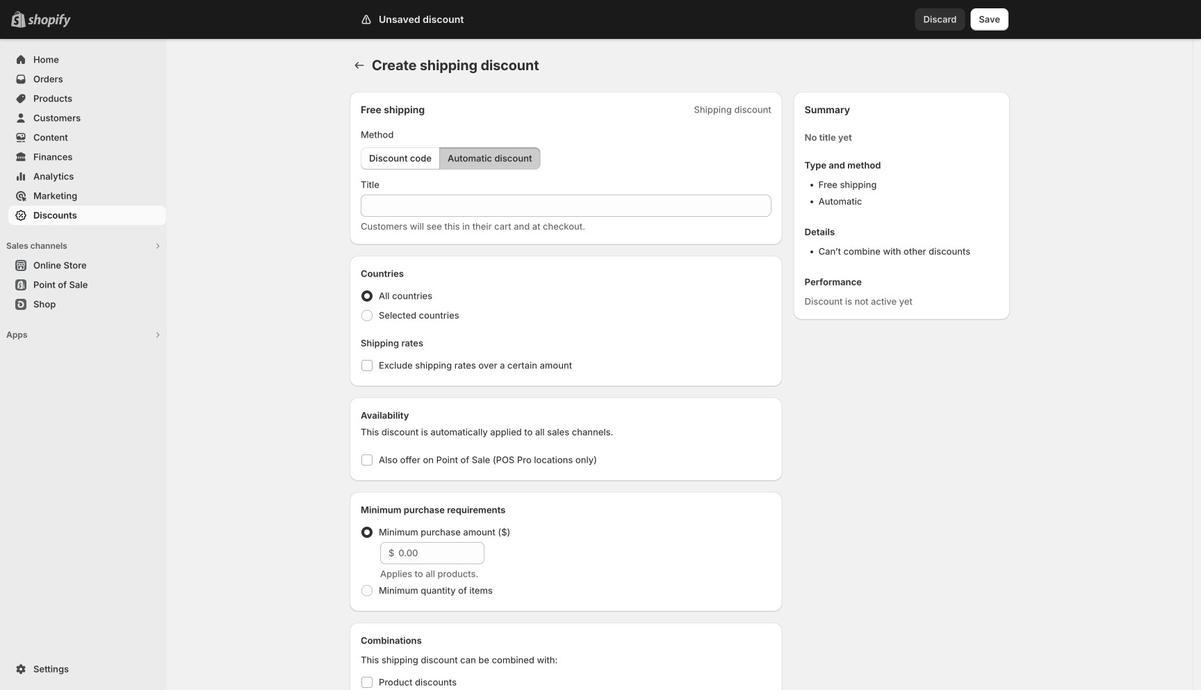 Task type: describe. For each thing, give the bounding box(es) containing it.
0.00 text field
[[399, 542, 485, 565]]



Task type: locate. For each thing, give the bounding box(es) containing it.
shopify image
[[28, 14, 71, 28]]

None text field
[[361, 195, 772, 217]]



Task type: vqa. For each thing, say whether or not it's contained in the screenshot.
Shopify Image
yes



